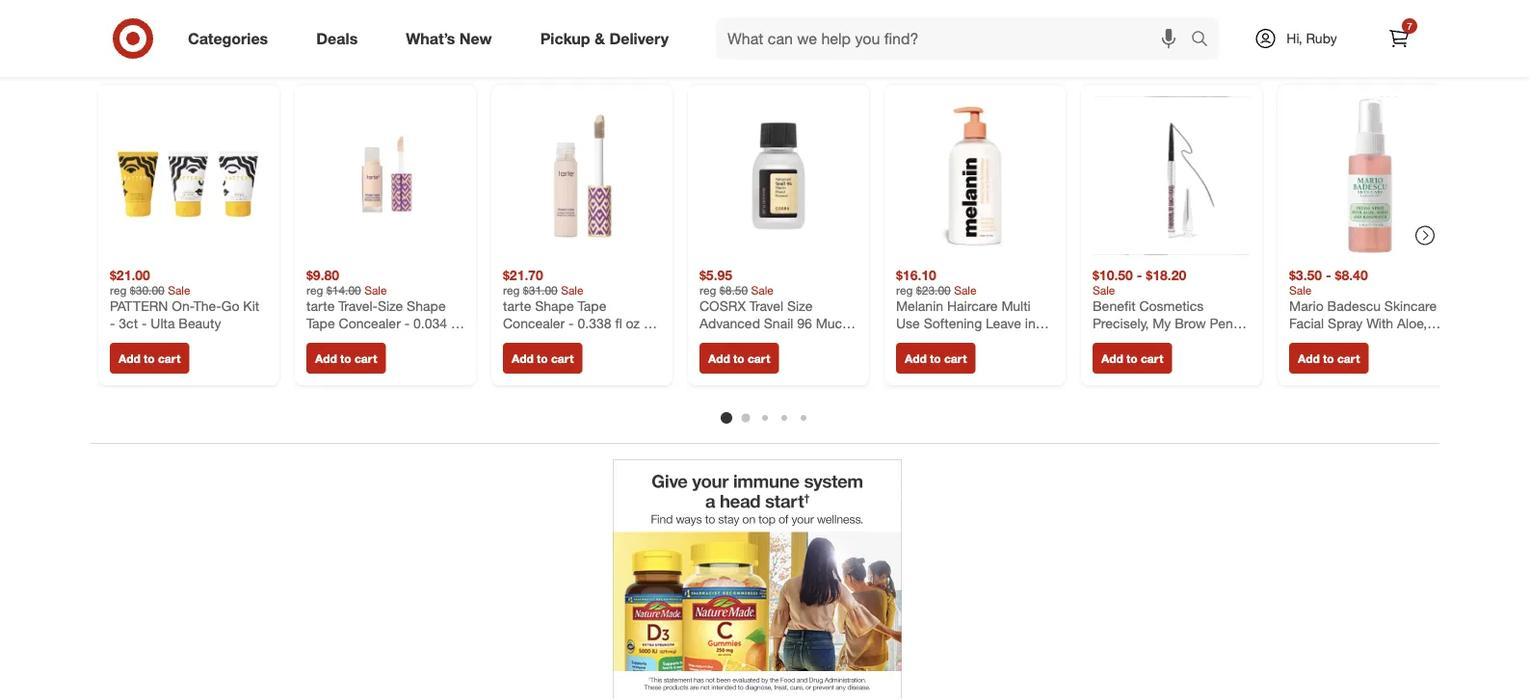 Task type: locate. For each thing, give the bounding box(es) containing it.
2 reg from the left
[[306, 284, 323, 298]]

reg for $21.00
[[110, 284, 127, 298]]

0 horizontal spatial tarte
[[306, 298, 335, 315]]

6 cart from the left
[[1141, 352, 1163, 366]]

shape right size
[[407, 298, 446, 315]]

1 concealer from the left
[[339, 315, 401, 332]]

2 add to cart button from the left
[[306, 344, 386, 374]]

concealer inside $9.80 reg $14.00 sale tarte travel-size shape tape concealer - 0.034 fl oz - ulta beauty
[[339, 315, 401, 332]]

add down $3.50 - $8.40 sale
[[1298, 352, 1320, 366]]

beauty inside $9.80 reg $14.00 sale tarte travel-size shape tape concealer - 0.034 fl oz - ulta beauty
[[361, 332, 404, 349]]

cart for $10.50 - $18.20
[[1141, 352, 1163, 366]]

add to cart down the travel-
[[315, 352, 377, 366]]

$9.80 reg $14.00 sale tarte travel-size shape tape concealer - 0.034 fl oz - ulta beauty
[[306, 267, 458, 349]]

- left $18.20
[[1137, 267, 1142, 284]]

2 fl from the left
[[615, 315, 622, 332]]

1 add to cart button from the left
[[110, 344, 189, 374]]

add to cart down $3.50 - $8.40 sale
[[1298, 352, 1360, 366]]

trending
[[573, 47, 664, 74]]

4 add from the left
[[708, 352, 730, 366]]

oz down $9.80
[[306, 332, 320, 349]]

$8.40
[[1335, 267, 1368, 284]]

cart down $3.50 - $8.40 sale
[[1337, 352, 1360, 366]]

target
[[826, 47, 892, 74]]

reg left $8.50
[[700, 284, 716, 298]]

beauty down size
[[361, 332, 404, 349]]

to down $3.50 - $8.40 sale
[[1323, 352, 1334, 366]]

oz
[[626, 315, 640, 332], [306, 332, 320, 349]]

deals left what's
[[316, 29, 358, 48]]

0 horizontal spatial deals
[[316, 29, 358, 48]]

-
[[1137, 267, 1142, 284], [1326, 267, 1331, 284], [110, 315, 115, 332], [142, 315, 147, 332], [404, 315, 410, 332], [569, 315, 574, 332], [644, 315, 649, 332], [324, 332, 329, 349]]

what's new link
[[390, 17, 516, 60]]

fl right "0.338"
[[615, 315, 622, 332]]

0 horizontal spatial oz
[[306, 332, 320, 349]]

sale left $8.40
[[1289, 284, 1312, 298]]

sale right $14.00
[[364, 284, 387, 298]]

reg
[[110, 284, 127, 298], [306, 284, 323, 298], [503, 284, 520, 298], [700, 284, 716, 298], [896, 284, 913, 298]]

2 sale from the left
[[364, 284, 387, 298]]

deals
[[316, 29, 358, 48], [898, 47, 957, 74]]

add
[[119, 352, 140, 366], [315, 352, 337, 366], [512, 352, 534, 366], [708, 352, 730, 366], [905, 352, 927, 366], [1101, 352, 1123, 366], [1298, 352, 1320, 366]]

add to cart button for $16.10
[[896, 344, 975, 374]]

7 add from the left
[[1298, 352, 1320, 366]]

pattern on-the-go kit - 3ct - ulta beauty image
[[110, 97, 268, 255], [110, 97, 268, 255]]

1 add from the left
[[119, 352, 140, 366]]

cart for $16.10
[[944, 352, 967, 366]]

sale right $23.00
[[954, 284, 977, 298]]

0 horizontal spatial tape
[[306, 315, 335, 332]]

tape
[[578, 298, 606, 315], [306, 315, 335, 332]]

to down "$10.50 - $18.20 sale"
[[1126, 352, 1138, 366]]

sale inside "$5.95 reg $8.50 sale"
[[751, 284, 774, 298]]

tape right "$31.00" at the top left of page
[[578, 298, 606, 315]]

0 horizontal spatial concealer
[[339, 315, 401, 332]]

4 reg from the left
[[700, 284, 716, 298]]

add down "$10.50 - $18.20 sale"
[[1101, 352, 1123, 366]]

add to cart button down $8.50
[[700, 344, 779, 374]]

sale right $30.00
[[168, 284, 190, 298]]

sale inside "$10.50 - $18.20 sale"
[[1093, 284, 1115, 298]]

1 cart from the left
[[158, 352, 181, 366]]

reg left $23.00
[[896, 284, 913, 298]]

1 horizontal spatial oz
[[626, 315, 640, 332]]

1 horizontal spatial tape
[[578, 298, 606, 315]]

2 to from the left
[[340, 352, 351, 366]]

reg inside "$5.95 reg $8.50 sale"
[[700, 284, 716, 298]]

reg left $30.00
[[110, 284, 127, 298]]

add to cart button down the travel-
[[306, 344, 386, 374]]

sale inside the $21.70 reg $31.00 sale tarte shape tape concealer - 0.338 fl oz - ulta beauty
[[561, 284, 584, 298]]

fl
[[451, 315, 458, 332], [615, 315, 622, 332]]

oz inside $9.80 reg $14.00 sale tarte travel-size shape tape concealer - 0.034 fl oz - ulta beauty
[[306, 332, 320, 349]]

tarte inside $9.80 reg $14.00 sale tarte travel-size shape tape concealer - 0.034 fl oz - ulta beauty
[[306, 298, 335, 315]]

tarte for tarte shape tape concealer - 0.338 fl oz - ulta beauty
[[503, 298, 531, 315]]

to for $21.70
[[537, 352, 548, 366]]

deals right target
[[898, 47, 957, 74]]

7 sale from the left
[[1289, 284, 1312, 298]]

What can we help you find? suggestions appear below search field
[[716, 17, 1196, 60]]

tarte down the $21.70
[[503, 298, 531, 315]]

ulta right the delivery
[[670, 47, 713, 74]]

tarte travel-size shape tape concealer - 0.034 fl oz - ulta beauty image
[[306, 97, 464, 255], [306, 97, 464, 255]]

size
[[378, 298, 403, 315]]

5 add to cart button from the left
[[896, 344, 975, 374]]

to for $10.50 - $18.20
[[1126, 352, 1138, 366]]

1 reg from the left
[[110, 284, 127, 298]]

on-
[[172, 298, 193, 315]]

3 to from the left
[[537, 352, 548, 366]]

2 shape from the left
[[535, 298, 574, 315]]

2 concealer from the left
[[503, 315, 565, 332]]

sale for $18.20
[[1093, 284, 1115, 298]]

cart
[[158, 352, 181, 366], [355, 352, 377, 366], [551, 352, 574, 366], [748, 352, 770, 366], [944, 352, 967, 366], [1141, 352, 1163, 366], [1337, 352, 1360, 366]]

tarte shape tape concealer - 0.338 fl oz - ulta beauty image
[[503, 97, 661, 255], [503, 97, 661, 255]]

7 to from the left
[[1323, 352, 1334, 366]]

to down the $21.70 reg $31.00 sale tarte shape tape concealer - 0.338 fl oz - ulta beauty
[[537, 352, 548, 366]]

6 add from the left
[[1101, 352, 1123, 366]]

concealer down "$31.00" at the top left of page
[[503, 315, 565, 332]]

6 add to cart button from the left
[[1093, 344, 1172, 374]]

0 horizontal spatial shape
[[407, 298, 446, 315]]

categories
[[188, 29, 268, 48]]

$8.50
[[720, 284, 748, 298]]

tape inside $9.80 reg $14.00 sale tarte travel-size shape tape concealer - 0.034 fl oz - ulta beauty
[[306, 315, 335, 332]]

3 add from the left
[[512, 352, 534, 366]]

$5.95 reg $8.50 sale
[[700, 267, 774, 298]]

add to cart down "$10.50 - $18.20 sale"
[[1101, 352, 1163, 366]]

tape down $14.00
[[306, 315, 335, 332]]

to for $3.50 - $8.40
[[1323, 352, 1334, 366]]

add to cart
[[119, 352, 181, 366], [315, 352, 377, 366], [512, 352, 574, 366], [708, 352, 770, 366], [905, 352, 967, 366], [1101, 352, 1163, 366], [1298, 352, 1360, 366]]

to
[[144, 352, 155, 366], [340, 352, 351, 366], [537, 352, 548, 366], [733, 352, 744, 366], [930, 352, 941, 366], [1126, 352, 1138, 366], [1323, 352, 1334, 366]]

oz right "0.338"
[[626, 315, 640, 332]]

add to cart button down "$10.50 - $18.20 sale"
[[1093, 344, 1172, 374]]

fl inside the $21.70 reg $31.00 sale tarte shape tape concealer - 0.338 fl oz - ulta beauty
[[615, 315, 622, 332]]

sale left $18.20
[[1093, 284, 1115, 298]]

reg inside '$21.00 reg $30.00 sale pattern on-the-go kit - 3ct - ulta beauty'
[[110, 284, 127, 298]]

beauty left "0.338"
[[531, 332, 573, 349]]

sale for $8.40
[[1289, 284, 1312, 298]]

sale right "$31.00" at the top left of page
[[561, 284, 584, 298]]

add to cart down $8.50
[[708, 352, 770, 366]]

shape
[[407, 298, 446, 315], [535, 298, 574, 315]]

4 sale from the left
[[751, 284, 774, 298]]

reg inside $9.80 reg $14.00 sale tarte travel-size shape tape concealer - 0.034 fl oz - ulta beauty
[[306, 284, 323, 298]]

ulta right 3ct
[[151, 315, 175, 332]]

7 add to cart from the left
[[1298, 352, 1360, 366]]

- down $14.00
[[324, 332, 329, 349]]

2 tarte from the left
[[503, 298, 531, 315]]

sale inside $16.10 reg $23.00 sale
[[954, 284, 977, 298]]

5 sale from the left
[[954, 284, 977, 298]]

shape inside $9.80 reg $14.00 sale tarte travel-size shape tape concealer - 0.034 fl oz - ulta beauty
[[407, 298, 446, 315]]

deals link
[[300, 17, 382, 60]]

add down $14.00
[[315, 352, 337, 366]]

3 reg from the left
[[503, 284, 520, 298]]

7 cart from the left
[[1337, 352, 1360, 366]]

cosrx travel size advanced snail 96 mucin power essence - 1.01 fl oz - ulta beauty image
[[700, 97, 858, 255], [700, 97, 858, 255]]

6 sale from the left
[[1093, 284, 1115, 298]]

5 to from the left
[[930, 352, 941, 366]]

advertisement region
[[613, 460, 902, 700]]

2 add from the left
[[315, 352, 337, 366]]

cart down on-
[[158, 352, 181, 366]]

shape left "0.338"
[[535, 298, 574, 315]]

4 add to cart button from the left
[[700, 344, 779, 374]]

add down "$31.00" at the top left of page
[[512, 352, 534, 366]]

5 add to cart from the left
[[905, 352, 967, 366]]

add to cart button down "0.338"
[[503, 344, 582, 374]]

sale inside '$21.00 reg $30.00 sale pattern on-the-go kit - 3ct - ulta beauty'
[[168, 284, 190, 298]]

to down the travel-
[[340, 352, 351, 366]]

add to cart button for $9.80
[[306, 344, 386, 374]]

tarte inside the $21.70 reg $31.00 sale tarte shape tape concealer - 0.338 fl oz - ulta beauty
[[503, 298, 531, 315]]

sale
[[168, 284, 190, 298], [364, 284, 387, 298], [561, 284, 584, 298], [751, 284, 774, 298], [954, 284, 977, 298], [1093, 284, 1115, 298], [1289, 284, 1312, 298]]

1 horizontal spatial concealer
[[503, 315, 565, 332]]

ruby
[[1306, 30, 1337, 47]]

to for $16.10
[[930, 352, 941, 366]]

3 add to cart button from the left
[[503, 344, 582, 374]]

cart for $5.95
[[748, 352, 770, 366]]

5 reg from the left
[[896, 284, 913, 298]]

to down $8.50
[[733, 352, 744, 366]]

mario badescu skincare facial spray with aloe, herbs and rosewater - ulta beauty image
[[1289, 97, 1447, 255], [1289, 97, 1447, 255]]

4 to from the left
[[733, 352, 744, 366]]

0 horizontal spatial fl
[[451, 315, 458, 332]]

ulta
[[670, 47, 713, 74], [151, 315, 175, 332], [333, 332, 357, 349], [503, 332, 527, 349]]

5 cart from the left
[[944, 352, 967, 366]]

add to cart button down $23.00
[[896, 344, 975, 374]]

tape inside the $21.70 reg $31.00 sale tarte shape tape concealer - 0.338 fl oz - ulta beauty
[[578, 298, 606, 315]]

sale for $30.00
[[168, 284, 190, 298]]

add to cart button for $5.95
[[700, 344, 779, 374]]

add for $10.50 - $18.20
[[1101, 352, 1123, 366]]

hi,
[[1287, 30, 1302, 47]]

what's
[[406, 29, 455, 48]]

1 horizontal spatial fl
[[615, 315, 622, 332]]

cart down the travel-
[[355, 352, 377, 366]]

- right $3.50
[[1326, 267, 1331, 284]]

- left 3ct
[[110, 315, 115, 332]]

3 sale from the left
[[561, 284, 584, 298]]

to down $23.00
[[930, 352, 941, 366]]

sale inside $9.80 reg $14.00 sale tarte travel-size shape tape concealer - 0.034 fl oz - ulta beauty
[[364, 284, 387, 298]]

fl right 0.034 at the left top
[[451, 315, 458, 332]]

ulta inside $9.80 reg $14.00 sale tarte travel-size shape tape concealer - 0.034 fl oz - ulta beauty
[[333, 332, 357, 349]]

ulta down the travel-
[[333, 332, 357, 349]]

add to cart down the $21.70 reg $31.00 sale tarte shape tape concealer - 0.338 fl oz - ulta beauty
[[512, 352, 574, 366]]

add to cart down $23.00
[[905, 352, 967, 366]]

beauty left at
[[719, 47, 793, 74]]

5 add from the left
[[905, 352, 927, 366]]

6 to from the left
[[1126, 352, 1138, 366]]

add to cart down 3ct
[[119, 352, 181, 366]]

1 horizontal spatial tarte
[[503, 298, 531, 315]]

delivery
[[609, 29, 669, 48]]

4 cart from the left
[[748, 352, 770, 366]]

sale for $23.00
[[954, 284, 977, 298]]

1 to from the left
[[144, 352, 155, 366]]

sale right $8.50
[[751, 284, 774, 298]]

0.034
[[413, 315, 447, 332]]

search button
[[1182, 17, 1229, 64]]

beauty left go in the top of the page
[[179, 315, 221, 332]]

7 add to cart button from the left
[[1289, 344, 1369, 374]]

add to cart button down 3ct
[[110, 344, 189, 374]]

- left 0.034 at the left top
[[404, 315, 410, 332]]

4 add to cart from the left
[[708, 352, 770, 366]]

3 add to cart from the left
[[512, 352, 574, 366]]

1 fl from the left
[[451, 315, 458, 332]]

melanin haircare multi use softening leave in conditioner - 16 fl oz - ulta beauty image
[[896, 97, 1054, 255], [896, 97, 1054, 255]]

add to cart for $16.10
[[905, 352, 967, 366]]

1 sale from the left
[[168, 284, 190, 298]]

tarte
[[306, 298, 335, 315], [503, 298, 531, 315]]

1 horizontal spatial shape
[[535, 298, 574, 315]]

1 tarte from the left
[[306, 298, 335, 315]]

cart for $21.00
[[158, 352, 181, 366]]

tarte for tarte travel-size shape tape concealer - 0.034 fl oz - ulta beauty
[[306, 298, 335, 315]]

reg left $14.00
[[306, 284, 323, 298]]

reg inside the $21.70 reg $31.00 sale tarte shape tape concealer - 0.338 fl oz - ulta beauty
[[503, 284, 520, 298]]

add to cart button for $10.50 - $18.20
[[1093, 344, 1172, 374]]

ulta down "$31.00" at the top left of page
[[503, 332, 527, 349]]

1 horizontal spatial deals
[[898, 47, 957, 74]]

add down $8.50
[[708, 352, 730, 366]]

- left "0.338"
[[569, 315, 574, 332]]

add down 3ct
[[119, 352, 140, 366]]

reg for $9.80
[[306, 284, 323, 298]]

to down pattern
[[144, 352, 155, 366]]

$5.95
[[700, 267, 732, 284]]

kit
[[243, 298, 259, 315]]

cart down $23.00
[[944, 352, 967, 366]]

cart down the $21.70 reg $31.00 sale tarte shape tape concealer - 0.338 fl oz - ulta beauty
[[551, 352, 574, 366]]

add down $23.00
[[905, 352, 927, 366]]

2 add to cart from the left
[[315, 352, 377, 366]]

6 add to cart from the left
[[1101, 352, 1163, 366]]

beauty
[[719, 47, 793, 74], [179, 315, 221, 332], [361, 332, 404, 349], [531, 332, 573, 349]]

add to cart button for $21.00
[[110, 344, 189, 374]]

$10.50
[[1093, 267, 1133, 284]]

trending ulta beauty at target deals
[[573, 47, 957, 74]]

benefit cosmetics precisely, my brow pencil waterproof eyebrow definer - ulta beauty image
[[1093, 97, 1251, 255], [1093, 97, 1251, 255]]

concealer down $14.00
[[339, 315, 401, 332]]

cart down $8.50
[[748, 352, 770, 366]]

add to cart button down $3.50 - $8.40 sale
[[1289, 344, 1369, 374]]

1 add to cart from the left
[[119, 352, 181, 366]]

$16.10 reg $23.00 sale
[[896, 267, 977, 298]]

2 cart from the left
[[355, 352, 377, 366]]

3 cart from the left
[[551, 352, 574, 366]]

concealer
[[339, 315, 401, 332], [503, 315, 565, 332]]

sale inside $3.50 - $8.40 sale
[[1289, 284, 1312, 298]]

$31.00
[[523, 284, 558, 298]]

reg left "$31.00" at the top left of page
[[503, 284, 520, 298]]

cart down "$10.50 - $18.20 sale"
[[1141, 352, 1163, 366]]

add to cart button
[[110, 344, 189, 374], [306, 344, 386, 374], [503, 344, 582, 374], [700, 344, 779, 374], [896, 344, 975, 374], [1093, 344, 1172, 374], [1289, 344, 1369, 374]]

1 shape from the left
[[407, 298, 446, 315]]

tarte down $9.80
[[306, 298, 335, 315]]



Task type: describe. For each thing, give the bounding box(es) containing it.
- inside "$10.50 - $18.20 sale"
[[1137, 267, 1142, 284]]

$21.70
[[503, 267, 543, 284]]

pickup & delivery
[[540, 29, 669, 48]]

sale for $31.00
[[561, 284, 584, 298]]

add to cart for $21.70
[[512, 352, 574, 366]]

- right "0.338"
[[644, 315, 649, 332]]

at
[[799, 47, 820, 74]]

3ct
[[119, 315, 138, 332]]

categories link
[[172, 17, 292, 60]]

- inside $3.50 - $8.40 sale
[[1326, 267, 1331, 284]]

reg for $21.70
[[503, 284, 520, 298]]

pickup & delivery link
[[524, 17, 693, 60]]

$30.00
[[130, 284, 165, 298]]

ulta inside '$21.00 reg $30.00 sale pattern on-the-go kit - 3ct - ulta beauty'
[[151, 315, 175, 332]]

oz inside the $21.70 reg $31.00 sale tarte shape tape concealer - 0.338 fl oz - ulta beauty
[[626, 315, 640, 332]]

$3.50 - $8.40 sale
[[1289, 267, 1368, 298]]

$16.10
[[896, 267, 936, 284]]

add to cart for $3.50 - $8.40
[[1298, 352, 1360, 366]]

0.338
[[578, 315, 611, 332]]

add to cart for $9.80
[[315, 352, 377, 366]]

$21.70 reg $31.00 sale tarte shape tape concealer - 0.338 fl oz - ulta beauty
[[503, 267, 649, 349]]

to for $5.95
[[733, 352, 744, 366]]

add for $21.70
[[512, 352, 534, 366]]

cart for $9.80
[[355, 352, 377, 366]]

travel-
[[338, 298, 378, 315]]

$3.50
[[1289, 267, 1322, 284]]

- right 3ct
[[142, 315, 147, 332]]

pattern
[[110, 298, 168, 315]]

add for $21.00
[[119, 352, 140, 366]]

beauty inside '$21.00 reg $30.00 sale pattern on-the-go kit - 3ct - ulta beauty'
[[179, 315, 221, 332]]

concealer inside the $21.70 reg $31.00 sale tarte shape tape concealer - 0.338 fl oz - ulta beauty
[[503, 315, 565, 332]]

hi, ruby
[[1287, 30, 1337, 47]]

$10.50 - $18.20 sale
[[1093, 267, 1186, 298]]

cart for $21.70
[[551, 352, 574, 366]]

&
[[595, 29, 605, 48]]

add to cart button for $3.50 - $8.40
[[1289, 344, 1369, 374]]

shape inside the $21.70 reg $31.00 sale tarte shape tape concealer - 0.338 fl oz - ulta beauty
[[535, 298, 574, 315]]

add for $3.50 - $8.40
[[1298, 352, 1320, 366]]

to for $21.00
[[144, 352, 155, 366]]

reg inside $16.10 reg $23.00 sale
[[896, 284, 913, 298]]

$14.00
[[326, 284, 361, 298]]

ulta inside the $21.70 reg $31.00 sale tarte shape tape concealer - 0.338 fl oz - ulta beauty
[[503, 332, 527, 349]]

add for $5.95
[[708, 352, 730, 366]]

the-
[[193, 298, 221, 315]]

to for $9.80
[[340, 352, 351, 366]]

new
[[459, 29, 492, 48]]

$9.80
[[306, 267, 339, 284]]

add to cart for $5.95
[[708, 352, 770, 366]]

7
[[1407, 20, 1412, 32]]

7 link
[[1378, 17, 1420, 60]]

sale for $14.00
[[364, 284, 387, 298]]

$18.20
[[1146, 267, 1186, 284]]

go
[[221, 298, 239, 315]]

add to cart for $21.00
[[119, 352, 181, 366]]

sale for $8.50
[[751, 284, 774, 298]]

what's new
[[406, 29, 492, 48]]

add for $16.10
[[905, 352, 927, 366]]

beauty inside the $21.70 reg $31.00 sale tarte shape tape concealer - 0.338 fl oz - ulta beauty
[[531, 332, 573, 349]]

$23.00
[[916, 284, 951, 298]]

add for $9.80
[[315, 352, 337, 366]]

fl inside $9.80 reg $14.00 sale tarte travel-size shape tape concealer - 0.034 fl oz - ulta beauty
[[451, 315, 458, 332]]

$21.00 reg $30.00 sale pattern on-the-go kit - 3ct - ulta beauty
[[110, 267, 259, 332]]

add to cart button for $21.70
[[503, 344, 582, 374]]

cart for $3.50 - $8.40
[[1337, 352, 1360, 366]]

add to cart for $10.50 - $18.20
[[1101, 352, 1163, 366]]

$21.00
[[110, 267, 150, 284]]

pickup
[[540, 29, 590, 48]]

search
[[1182, 31, 1229, 50]]



Task type: vqa. For each thing, say whether or not it's contained in the screenshot.
The Deals
yes



